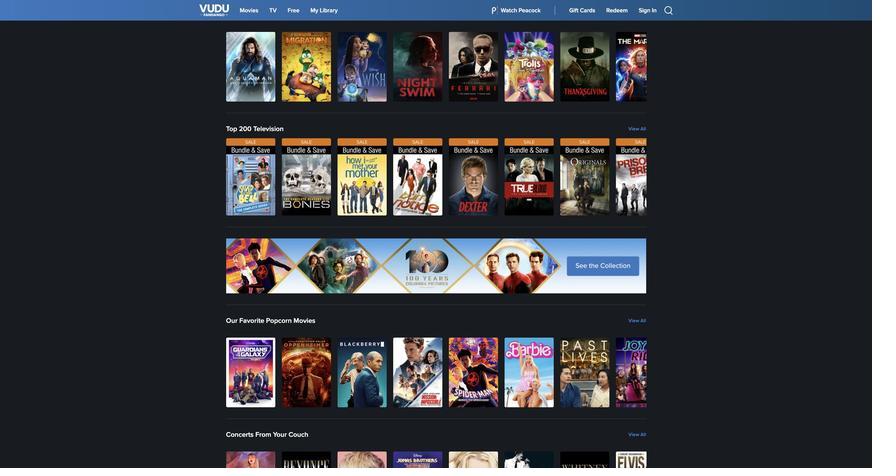 Task type: describe. For each thing, give the bounding box(es) containing it.
thanksgiving image
[[560, 32, 609, 102]]

trolls band together image
[[504, 32, 554, 102]]

my library link
[[308, 0, 340, 21]]

your
[[273, 431, 287, 439]]

view all link for top 200 television
[[628, 126, 646, 132]]

my
[[310, 7, 318, 14]]

200 for movies
[[239, 11, 252, 19]]

mission: impossible - dead reckoning part one image
[[393, 338, 442, 408]]

in
[[652, 7, 657, 14]]

sale image for how i met your mother: the complete series (bundle) image
[[337, 139, 387, 146]]

all for top 200 movies
[[640, 12, 646, 18]]

peacock
[[519, 7, 541, 14]]

true blood: the complete series (bundle) image
[[504, 146, 554, 216]]

sale image for saved by the bell: the complete series (bundle) image
[[226, 139, 275, 146]]

migration image
[[282, 32, 331, 102]]

watch
[[501, 7, 517, 14]]

free
[[288, 7, 299, 14]]

view all link for our favorite popcorn movies
[[628, 318, 646, 324]]

sale image for prison break + event series + final break (bundle) image
[[616, 139, 665, 146]]

burn notice: complete series box set (bundle) image
[[393, 146, 442, 216]]

bones: the complete series (bundle) image
[[282, 146, 331, 216]]

top 200 movies
[[226, 11, 275, 19]]

all for concerts from your couch
[[640, 432, 646, 438]]

gift cards link
[[567, 0, 597, 21]]

redeem
[[606, 7, 628, 14]]

view all link for top 200 movies
[[628, 12, 646, 18]]

movies inside "link"
[[294, 317, 315, 325]]

all for our favorite popcorn movies
[[640, 318, 646, 324]]

top for top 200 movies
[[226, 11, 237, 19]]

got to next slide image for top 200 movies
[[634, 32, 646, 102]]

joy ride image
[[616, 338, 665, 408]]

got to next slide image for our favorite popcorn movies
[[634, 338, 646, 408]]

prison break + event series + final break (bundle) image
[[616, 146, 665, 216]]

sale image for "true blood: the complete series (bundle)" image
[[504, 139, 554, 146]]

wish image
[[337, 32, 387, 102]]

guardians of the galaxy vol. 3 image
[[226, 338, 275, 408]]

columbia pictures | 100 years image
[[226, 239, 646, 294]]

library
[[320, 7, 338, 14]]

got to next slide image for top 200 television
[[634, 147, 646, 216]]

sale image for dexter: the complete series (bundle) image on the top right
[[449, 139, 498, 146]]

barbie image
[[504, 338, 554, 408]]

redeem button
[[604, 0, 630, 21]]

view for concerts from your couch
[[629, 432, 639, 438]]

the marvels image
[[616, 32, 665, 102]]

view all for top 200 television
[[629, 126, 646, 132]]

tv link
[[267, 0, 279, 21]]

blackberry image
[[337, 338, 387, 408]]

200 for television
[[239, 125, 252, 133]]

sign in button
[[637, 0, 659, 21]]

night swim image
[[393, 32, 442, 102]]

concerts from your couch link
[[226, 431, 309, 440]]

watch peacock link
[[490, 0, 543, 21]]

how i met your mother: the complete series (bundle) image
[[337, 146, 387, 216]]

the originals: seasons 1-5 (bundle) image
[[560, 146, 609, 216]]

aquaman and the lost kingdom image
[[226, 32, 275, 102]]

free link
[[286, 0, 302, 21]]



Task type: vqa. For each thing, say whether or not it's contained in the screenshot.
1st the View All from the bottom
yes



Task type: locate. For each thing, give the bounding box(es) containing it.
top 200 television link
[[226, 125, 284, 134]]

gift cards
[[569, 7, 595, 14]]

sale image for bones: the complete series (bundle) image
[[282, 139, 331, 146]]

3 view all link from the top
[[628, 318, 646, 324]]

view for our favorite popcorn movies
[[629, 318, 639, 324]]

0 vertical spatial got to next slide image
[[634, 32, 646, 102]]

2 all from the top
[[640, 126, 646, 132]]

tv
[[269, 7, 277, 14]]

3 view from the top
[[629, 318, 639, 324]]

dexter: the complete series (bundle) image
[[449, 146, 498, 216]]

2 view all link from the top
[[628, 126, 646, 132]]

3 sale image from the left
[[337, 139, 387, 146]]

got to next slide image
[[634, 32, 646, 102], [634, 147, 646, 216], [634, 338, 646, 408]]

4 view all link from the top
[[628, 432, 646, 438]]

go to vudu homepage image
[[199, 2, 229, 19]]

1 view all from the top
[[629, 12, 646, 18]]

2 view all from the top
[[629, 126, 646, 132]]

1 vertical spatial 200
[[239, 125, 252, 133]]

7 sale image from the left
[[560, 139, 609, 146]]

television
[[253, 125, 284, 133]]

3 all from the top
[[640, 318, 646, 324]]

3 view all from the top
[[629, 318, 646, 324]]

all
[[640, 12, 646, 18], [640, 126, 646, 132], [640, 318, 646, 324], [640, 432, 646, 438]]

sale image for the originals: seasons 1-5 (bundle) image on the top
[[560, 139, 609, 146]]

1 vertical spatial got to next slide image
[[634, 147, 646, 216]]

oppenheimer image
[[282, 338, 331, 408]]

movies
[[240, 7, 258, 14], [253, 11, 275, 19], [294, 317, 315, 325]]

2 sale image from the left
[[282, 139, 331, 146]]

top for top 200 television
[[226, 125, 237, 133]]

sale image for burn notice: complete series box set (bundle) image
[[393, 139, 442, 146]]

2 200 from the top
[[239, 125, 252, 133]]

from
[[255, 431, 271, 439]]

200 left television
[[239, 125, 252, 133]]

our
[[226, 317, 238, 325]]

2 top from the top
[[226, 125, 237, 133]]

3 got to next slide image from the top
[[634, 338, 646, 408]]

4 view all from the top
[[629, 432, 646, 438]]

spider-man: across the spider-verse image
[[449, 338, 498, 408]]

1 sale image from the left
[[226, 139, 275, 146]]

1 got to next slide image from the top
[[634, 32, 646, 102]]

view for top 200 movies
[[629, 12, 639, 18]]

200
[[239, 11, 252, 19], [239, 125, 252, 133]]

view all link for concerts from your couch
[[628, 432, 646, 438]]

watch peacock
[[501, 7, 541, 14]]

my library
[[310, 7, 338, 14]]

5 sale image from the left
[[449, 139, 498, 146]]

1 view from the top
[[629, 12, 639, 18]]

view all
[[629, 12, 646, 18], [629, 126, 646, 132], [629, 318, 646, 324], [629, 432, 646, 438]]

couch
[[289, 431, 308, 439]]

4 all from the top
[[640, 432, 646, 438]]

ferrari image
[[449, 32, 498, 102]]

view
[[629, 12, 639, 18], [629, 126, 639, 132], [629, 318, 639, 324], [629, 432, 639, 438]]

saved by the bell: the complete series (bundle) image
[[226, 146, 275, 216]]

concerts from your couch
[[226, 431, 308, 439]]

top 200 television
[[226, 125, 284, 133]]

our favorite popcorn movies
[[226, 317, 315, 325]]

4 view from the top
[[629, 432, 639, 438]]

4 sale image from the left
[[393, 139, 442, 146]]

past lives image
[[560, 338, 609, 408]]

search image
[[664, 6, 673, 15]]

1 top from the top
[[226, 11, 237, 19]]

view all for concerts from your couch
[[629, 432, 646, 438]]

movies link
[[238, 0, 260, 21]]

top 200 movies link
[[226, 10, 275, 20]]

2 got to next slide image from the top
[[634, 147, 646, 216]]

8 sale image from the left
[[616, 139, 665, 146]]

all for top 200 television
[[640, 126, 646, 132]]

sign in
[[639, 7, 657, 14]]

1 view all link from the top
[[628, 12, 646, 18]]

0 vertical spatial top
[[226, 11, 237, 19]]

gift
[[569, 7, 578, 14]]

view for top 200 television
[[629, 126, 639, 132]]

got to next slide image
[[634, 453, 646, 469]]

6 sale image from the left
[[504, 139, 554, 146]]

popcorn
[[266, 317, 292, 325]]

2 vertical spatial got to next slide image
[[634, 338, 646, 408]]

view all for top 200 movies
[[629, 12, 646, 18]]

200 left tv link
[[239, 11, 252, 19]]

2 view from the top
[[629, 126, 639, 132]]

1 vertical spatial top
[[226, 125, 237, 133]]

sale image
[[226, 139, 275, 146], [282, 139, 331, 146], [337, 139, 387, 146], [393, 139, 442, 146], [449, 139, 498, 146], [504, 139, 554, 146], [560, 139, 609, 146], [616, 139, 665, 146]]

view all for our favorite popcorn movies
[[629, 318, 646, 324]]

view all link
[[628, 12, 646, 18], [628, 126, 646, 132], [628, 318, 646, 324], [628, 432, 646, 438]]

1 200 from the top
[[239, 11, 252, 19]]

1 all from the top
[[640, 12, 646, 18]]

sign
[[639, 7, 650, 14]]

favorite
[[239, 317, 264, 325]]

cards
[[580, 7, 595, 14]]

concerts
[[226, 431, 254, 439]]

top
[[226, 11, 237, 19], [226, 125, 237, 133]]

our favorite popcorn movies link
[[226, 316, 316, 326]]

0 vertical spatial 200
[[239, 11, 252, 19]]



